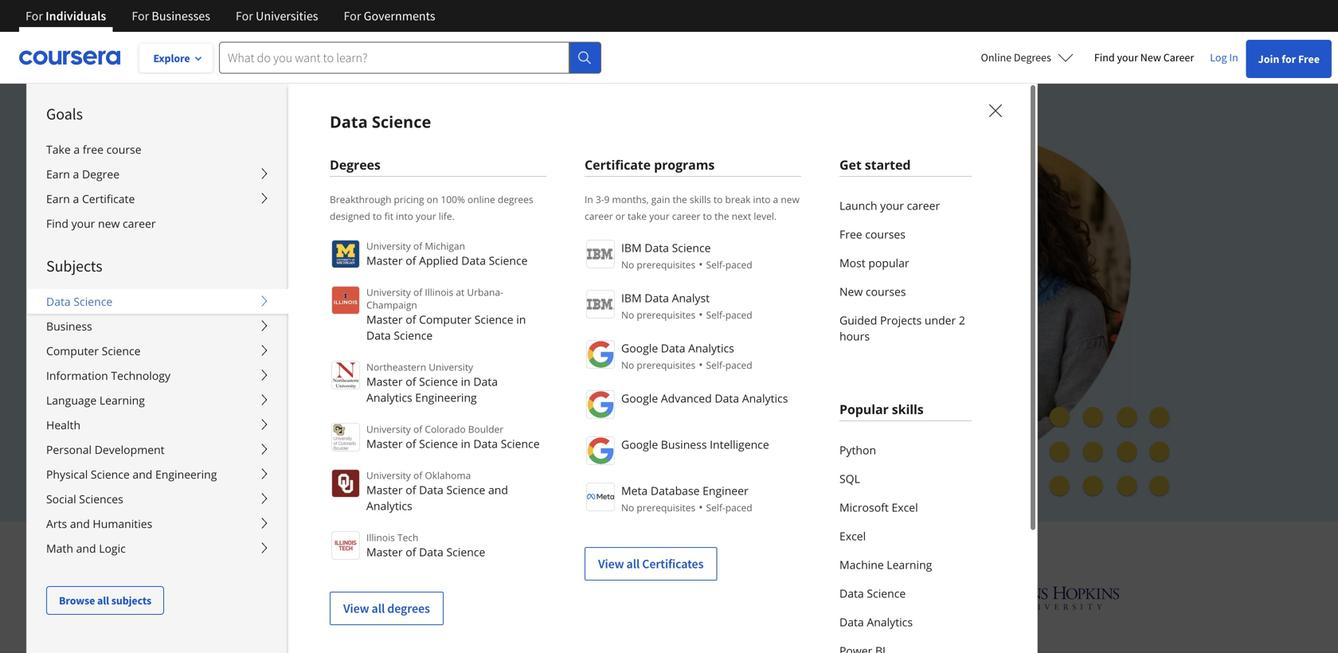 Task type: locate. For each thing, give the bounding box(es) containing it.
skills left the break
[[690, 193, 712, 206]]

your down projects,
[[207, 280, 245, 304]]

0 vertical spatial engineering
[[415, 390, 477, 405]]

for
[[1283, 52, 1297, 66]]

michigan
[[425, 239, 465, 253]]

0 vertical spatial view
[[599, 556, 624, 572]]

0 horizontal spatial into
[[396, 210, 414, 223]]

1 ibm from the top
[[622, 240, 642, 255]]

2 for from the left
[[132, 8, 149, 24]]

1 vertical spatial with
[[822, 534, 860, 560]]

3 prerequisites from the top
[[637, 359, 696, 372]]

science inside "university of michigan master of applied data science"
[[489, 253, 528, 268]]

self- for analytics
[[707, 359, 726, 372]]

1 partnername logo image from the top
[[587, 240, 615, 269]]

0 vertical spatial degrees
[[1015, 50, 1052, 65]]

1 horizontal spatial learning
[[887, 557, 933, 573]]

anytime
[[313, 357, 359, 372]]

1 horizontal spatial in
[[1230, 50, 1239, 65]]

1 vertical spatial on
[[654, 224, 675, 248]]

all inside degrees list
[[372, 601, 385, 617]]

0 horizontal spatial computer
[[46, 344, 99, 359]]

0 vertical spatial data science
[[330, 111, 431, 133]]

paced inside meta database engineer no prerequisites • self-paced
[[726, 501, 753, 514]]

1 horizontal spatial engineering
[[415, 390, 477, 405]]

partnername logo image for google data analytics
[[587, 340, 615, 369]]

no inside ibm data science no prerequisites • self-paced
[[622, 258, 635, 271]]

data science down what do you want to learn? text field
[[330, 111, 431, 133]]

0 horizontal spatial skills
[[690, 193, 712, 206]]

and inside the unlimited access to 7,000+ world-class courses, hands-on projects, and job-ready certificate programs—all included in your subscription
[[282, 252, 313, 276]]

the right the gain at top
[[673, 193, 688, 206]]

physical science and engineering button
[[27, 462, 289, 487]]

1 horizontal spatial computer
[[419, 312, 472, 327]]

find
[[1095, 50, 1116, 65], [46, 216, 68, 231]]

master down tech
[[367, 545, 403, 560]]

in up boulder
[[461, 374, 471, 389]]

no down the meta on the bottom left
[[622, 501, 635, 514]]

get
[[840, 156, 862, 173]]

data right advanced
[[715, 391, 740, 406]]

to
[[714, 193, 723, 206], [373, 210, 382, 223], [703, 210, 713, 223], [349, 224, 366, 248]]

and up subscription
[[282, 252, 313, 276]]

0 horizontal spatial new
[[98, 216, 120, 231]]

2 master from the top
[[367, 312, 403, 327]]

find left career
[[1095, 50, 1116, 65]]

0 vertical spatial google
[[622, 341, 658, 356]]

• inside meta database engineer no prerequisites • self-paced
[[699, 500, 703, 515]]

data science link
[[840, 579, 972, 608]]

3 paced from the top
[[726, 359, 753, 372]]

popular skills list
[[840, 436, 972, 654]]

3 master from the top
[[367, 374, 403, 389]]

0 vertical spatial in
[[1230, 50, 1239, 65]]

computer
[[419, 312, 472, 327], [46, 344, 99, 359]]

data down boulder
[[474, 436, 498, 451]]

self- down engineer
[[707, 501, 726, 514]]

ibm for ibm data science
[[622, 240, 642, 255]]

1 horizontal spatial skills
[[892, 401, 924, 418]]

earn for earn a degree
[[46, 167, 70, 182]]

for for businesses
[[132, 8, 149, 24]]

a for degree
[[73, 167, 79, 182]]

0 horizontal spatial learning
[[100, 393, 145, 408]]

0 vertical spatial computer
[[419, 312, 472, 327]]

paced down engineer
[[726, 501, 753, 514]]

2 ibm from the top
[[622, 291, 642, 306]]

6 master from the top
[[367, 545, 403, 560]]

social
[[46, 492, 76, 507]]

0 vertical spatial illinois
[[425, 286, 454, 299]]

data up coursera plus image
[[330, 111, 368, 133]]

0 vertical spatial with
[[280, 431, 305, 447]]

view all degrees link
[[330, 592, 444, 626]]

learning inside popup button
[[100, 393, 145, 408]]

job-
[[318, 252, 349, 276]]

0 horizontal spatial excel
[[840, 529, 866, 544]]

self- for science
[[707, 258, 726, 271]]

0 vertical spatial skills
[[690, 193, 712, 206]]

find down 'earn a certificate'
[[46, 216, 68, 231]]

courses
[[866, 227, 906, 242], [866, 284, 907, 299]]

for left businesses
[[132, 8, 149, 24]]

3-
[[596, 193, 605, 206]]

of inside illinois tech master of data science
[[406, 545, 416, 560]]

certificate programs list
[[585, 238, 802, 581]]

0 horizontal spatial new
[[840, 284, 863, 299]]

certificate
[[585, 156, 651, 173], [82, 191, 135, 206]]

2 paced from the top
[[726, 308, 753, 322]]

/year with 14-day money-back guarantee
[[248, 431, 476, 447]]

of left guarantee on the left of the page
[[406, 436, 416, 451]]

science inside university of oklahoma master of data science and analytics
[[447, 483, 486, 498]]

partnername logo image for meta database engineer
[[587, 483, 615, 512]]

1 vertical spatial the
[[715, 210, 730, 223]]

programs—all
[[485, 252, 601, 276]]

2 vertical spatial google
[[622, 437, 658, 452]]

analytics down the 'northeastern'
[[367, 390, 413, 405]]

data science up data analytics
[[840, 586, 906, 601]]

in down programs—all on the top left of the page
[[517, 312, 526, 327]]

language learning button
[[27, 388, 289, 413]]

university down university of illinois at urbana- champaign master of computer science in data science
[[429, 361, 473, 374]]

goals
[[46, 104, 83, 124]]

self- for analyst
[[707, 308, 726, 322]]

illinois tech logo image
[[332, 532, 360, 560]]

4 • from the top
[[699, 500, 703, 515]]

for universities
[[236, 8, 318, 24]]

prerequisites
[[637, 258, 696, 271], [637, 308, 696, 322], [637, 359, 696, 372], [637, 501, 696, 514]]

data down champaign
[[367, 328, 391, 343]]

0 horizontal spatial find
[[46, 216, 68, 231]]

a up level.
[[774, 193, 779, 206]]

earn a certificate button
[[27, 186, 289, 211]]

university inside university of oklahoma master of data science and analytics
[[367, 469, 411, 482]]

no down hands-
[[622, 258, 635, 271]]

4 paced from the top
[[726, 501, 753, 514]]

no inside 'google data analytics no prerequisites • self-paced'
[[622, 359, 635, 372]]

most popular link
[[840, 249, 972, 277]]

analytics up intelligence
[[743, 391, 789, 406]]

skills up python link at the bottom right of page
[[892, 401, 924, 418]]

partnername logo image
[[587, 240, 615, 269], [587, 290, 615, 319], [587, 340, 615, 369], [587, 391, 615, 419], [587, 437, 615, 465], [587, 483, 615, 512]]

earn inside earn a degree dropdown button
[[46, 167, 70, 182]]

a inside in 3-9 months, gain the skills to break into a new career or take your career to the next level.
[[774, 193, 779, 206]]

launch
[[840, 198, 878, 213]]

1 earn from the top
[[46, 167, 70, 182]]

prerequisites inside 'google data analytics no prerequisites • self-paced'
[[637, 359, 696, 372]]

1 horizontal spatial degrees
[[498, 193, 534, 206]]

4 no from the top
[[622, 501, 635, 514]]

1 vertical spatial degrees
[[330, 156, 381, 173]]

1 vertical spatial degrees
[[388, 601, 430, 617]]

0 vertical spatial find
[[1095, 50, 1116, 65]]

your down the gain at top
[[650, 210, 670, 223]]

paced for science
[[726, 258, 753, 271]]

into for degrees
[[396, 210, 414, 223]]

0 vertical spatial degrees
[[498, 193, 534, 206]]

3 • from the top
[[699, 357, 703, 372]]

google advanced data analytics link
[[585, 389, 802, 419]]

1 vertical spatial engineering
[[155, 467, 217, 482]]

of up applied
[[414, 239, 423, 253]]

1 horizontal spatial excel
[[892, 500, 919, 515]]

prerequisites inside meta database engineer no prerequisites • self-paced
[[637, 501, 696, 514]]

0 horizontal spatial business
[[46, 319, 92, 334]]

master down the 'northeastern'
[[367, 374, 403, 389]]

free inside get started list
[[840, 227, 863, 242]]

4 partnername logo image from the top
[[587, 391, 615, 419]]

explore menu element
[[27, 84, 289, 615]]

1 vertical spatial new
[[98, 216, 120, 231]]

1 vertical spatial data science
[[46, 294, 113, 309]]

university of illinois at urbana-champaign image
[[218, 585, 343, 611]]

colorado
[[425, 423, 466, 436]]

microsoft excel
[[840, 500, 919, 515]]

learning for machine learning
[[887, 557, 933, 573]]

1 prerequisites from the top
[[637, 258, 696, 271]]

browse all subjects
[[59, 594, 152, 608]]

new left career
[[1141, 50, 1162, 65]]

log
[[1211, 50, 1228, 65]]

paced inside 'google data analytics no prerequisites • self-paced'
[[726, 359, 753, 372]]

1 for from the left
[[26, 8, 43, 24]]

for left individuals in the top of the page
[[26, 8, 43, 24]]

for for individuals
[[26, 8, 43, 24]]

1 vertical spatial free
[[840, 227, 863, 242]]

illinois left tech
[[367, 531, 395, 544]]

find your new career link
[[1087, 48, 1203, 68]]

degrees down from
[[388, 601, 430, 617]]

paced inside ibm data science no prerequisites • self-paced
[[726, 258, 753, 271]]

google inside 'google data analytics no prerequisites • self-paced'
[[622, 341, 658, 356]]

money-
[[347, 431, 389, 447]]

1 paced from the top
[[726, 258, 753, 271]]

and left logic
[[76, 541, 96, 556]]

2 prerequisites from the top
[[637, 308, 696, 322]]

0 vertical spatial certificate
[[585, 156, 651, 173]]

google up the meta on the bottom left
[[622, 437, 658, 452]]

no for ibm data analyst
[[622, 308, 635, 322]]

for left governments
[[344, 8, 361, 24]]

governments
[[364, 8, 436, 24]]

2 earn from the top
[[46, 191, 70, 206]]

duke university image
[[394, 583, 468, 609]]

data inside illinois tech master of data science
[[419, 545, 444, 560]]

1 vertical spatial find
[[46, 216, 68, 231]]

courses up popular
[[866, 227, 906, 242]]

view for degrees
[[344, 601, 369, 617]]

google
[[622, 341, 658, 356], [622, 391, 658, 406], [622, 437, 658, 452]]

close image
[[986, 100, 1007, 121]]

of inside northeastern university master of science in data analytics engineering
[[406, 374, 416, 389]]

4 prerequisites from the top
[[637, 501, 696, 514]]

ibm data science no prerequisites • self-paced
[[622, 240, 753, 272]]

courses for new courses
[[866, 284, 907, 299]]

johns hopkins university image
[[969, 583, 1121, 613]]

degrees inside 'breakthrough pricing on 100% online degrees designed to fit into your life.'
[[498, 193, 534, 206]]

courses down popular
[[866, 284, 907, 299]]

1 vertical spatial business
[[661, 437, 707, 452]]

computer inside university of illinois at urbana- champaign master of computer science in data science
[[419, 312, 472, 327]]

0 vertical spatial courses
[[866, 227, 906, 242]]

a left free
[[74, 142, 80, 157]]

• up google advanced data analytics
[[699, 357, 703, 372]]

1 vertical spatial day
[[324, 431, 344, 447]]

learning inside popular skills list
[[887, 557, 933, 573]]

a left degree
[[73, 167, 79, 182]]

1 horizontal spatial view
[[599, 556, 624, 572]]

0 vertical spatial on
[[427, 193, 439, 206]]

master right the university of colorado boulder logo at left bottom
[[367, 436, 403, 451]]

partnername logo image for ibm data analyst
[[587, 290, 615, 319]]

programs
[[654, 156, 715, 173]]

no for ibm data science
[[622, 258, 635, 271]]

0 vertical spatial earn
[[46, 167, 70, 182]]

1 horizontal spatial day
[[324, 431, 344, 447]]

0 vertical spatial learning
[[100, 393, 145, 408]]

3 no from the top
[[622, 359, 635, 372]]

all for certificate programs
[[627, 556, 640, 572]]

275+
[[455, 534, 499, 560]]

0 horizontal spatial on
[[427, 193, 439, 206]]

and up 275+
[[489, 483, 508, 498]]

• down analyst
[[699, 307, 703, 322]]

degrees
[[1015, 50, 1052, 65], [330, 156, 381, 173]]

illinois left at
[[425, 286, 454, 299]]

engineering down personal development popup button
[[155, 467, 217, 482]]

your down 'earn a certificate'
[[71, 216, 95, 231]]

2 self- from the top
[[707, 308, 726, 322]]

most
[[840, 255, 866, 271]]

1 google from the top
[[622, 341, 658, 356]]

to left the break
[[714, 193, 723, 206]]

all inside "link"
[[627, 556, 640, 572]]

google business intelligence link
[[585, 435, 802, 465]]

2 courses from the top
[[866, 284, 907, 299]]

paced for analytics
[[726, 359, 753, 372]]

university inside university of colorado boulder master of science in data science
[[367, 423, 411, 436]]

3 partnername logo image from the top
[[587, 340, 615, 369]]

• inside ibm data analyst no prerequisites • self-paced
[[699, 307, 703, 322]]

self- up analyst
[[707, 258, 726, 271]]

find inside explore menu element
[[46, 216, 68, 231]]

google for google business intelligence
[[622, 437, 658, 452]]

university for of
[[367, 423, 411, 436]]

paced down the next
[[726, 258, 753, 271]]

/month,
[[226, 357, 272, 372]]

no down included
[[622, 308, 635, 322]]

companies
[[719, 534, 817, 560]]

view inside "link"
[[599, 556, 624, 572]]

•
[[699, 257, 703, 272], [699, 307, 703, 322], [699, 357, 703, 372], [699, 500, 703, 515]]

1 horizontal spatial illinois
[[425, 286, 454, 299]]

0 vertical spatial into
[[754, 193, 771, 206]]

data up duke university image
[[419, 545, 444, 560]]

view all degrees
[[344, 601, 430, 617]]

free left trial
[[297, 394, 321, 410]]

google image
[[520, 583, 606, 613]]

1 no from the top
[[622, 258, 635, 271]]

for governments
[[344, 8, 436, 24]]

2 no from the top
[[622, 308, 635, 322]]

the left the next
[[715, 210, 730, 223]]

ibm inside ibm data science no prerequisites • self-paced
[[622, 240, 642, 255]]

all left certificates
[[627, 556, 640, 572]]

master inside university of oklahoma master of data science and analytics
[[367, 483, 403, 498]]

0 horizontal spatial degrees
[[330, 156, 381, 173]]

on left the 100%
[[427, 193, 439, 206]]

science inside illinois tech master of data science
[[447, 545, 486, 560]]

in inside university of colorado boulder master of science in data science
[[461, 436, 471, 451]]

computer down at
[[419, 312, 472, 327]]

1 horizontal spatial new
[[781, 193, 800, 206]]

of left applied
[[406, 253, 416, 268]]

your inside find your new career link
[[1118, 50, 1139, 65]]

0 horizontal spatial view
[[344, 601, 369, 617]]

0 horizontal spatial engineering
[[155, 467, 217, 482]]

self- down analyst
[[707, 308, 726, 322]]

with left 14-
[[280, 431, 305, 447]]

1 horizontal spatial all
[[372, 601, 385, 617]]

university down the fit
[[367, 239, 411, 253]]

data inside university of colorado boulder master of science in data science
[[474, 436, 498, 451]]

in right log at the right top
[[1230, 50, 1239, 65]]

1 vertical spatial earn
[[46, 191, 70, 206]]

1 courses from the top
[[866, 227, 906, 242]]

new
[[781, 193, 800, 206], [98, 216, 120, 231]]

course
[[106, 142, 142, 157]]

with
[[280, 431, 305, 447], [822, 534, 860, 560]]

3 for from the left
[[236, 8, 253, 24]]

analytics
[[689, 341, 735, 356], [367, 390, 413, 405], [743, 391, 789, 406], [367, 499, 413, 514], [867, 615, 913, 630]]

1 vertical spatial view
[[344, 601, 369, 617]]

ibm data analyst no prerequisites • self-paced
[[622, 291, 753, 322]]

None search field
[[219, 42, 602, 74]]

university right the university of colorado boulder logo at left bottom
[[367, 423, 411, 436]]

0 horizontal spatial illinois
[[367, 531, 395, 544]]

0 vertical spatial business
[[46, 319, 92, 334]]

online
[[468, 193, 496, 206]]

on down the gain at top
[[654, 224, 675, 248]]

What do you want to learn? text field
[[219, 42, 570, 74]]

university of michigan logo image
[[332, 240, 360, 269]]

career
[[907, 198, 941, 213], [585, 210, 613, 223], [672, 210, 701, 223], [123, 216, 156, 231]]

excel
[[892, 500, 919, 515], [840, 529, 866, 544]]

earn inside 'earn a certificate' dropdown button
[[46, 191, 70, 206]]

prerequisites inside ibm data analyst no prerequisites • self-paced
[[637, 308, 696, 322]]

to inside the unlimited access to 7,000+ world-class courses, hands-on projects, and job-ready certificate programs—all included in your subscription
[[349, 224, 366, 248]]

new
[[1141, 50, 1162, 65], [840, 284, 863, 299]]

6 partnername logo image from the top
[[587, 483, 615, 512]]

in inside 'link'
[[1230, 50, 1239, 65]]

business inside certificate programs list
[[661, 437, 707, 452]]

in inside the unlimited access to 7,000+ world-class courses, hands-on projects, and job-ready certificate programs—all included in your subscription
[[680, 252, 695, 276]]

business button
[[27, 314, 289, 339]]

data inside popup button
[[46, 294, 71, 309]]

4 self- from the top
[[707, 501, 726, 514]]

5 master from the top
[[367, 483, 403, 498]]

1 horizontal spatial data science
[[330, 111, 431, 133]]

data analytics
[[840, 615, 913, 630]]

4 master from the top
[[367, 436, 403, 451]]

data science group
[[26, 0, 1339, 654]]

unlimited access to 7,000+ world-class courses, hands-on projects, and job-ready certificate programs—all included in your subscription
[[207, 224, 695, 304]]

included
[[605, 252, 675, 276]]

data down take in the left of the page
[[645, 240, 669, 255]]

1 vertical spatial certificate
[[82, 191, 135, 206]]

free courses link
[[840, 220, 972, 249]]

log in
[[1211, 50, 1239, 65]]

0 horizontal spatial certificate
[[82, 191, 135, 206]]

1 horizontal spatial find
[[1095, 50, 1116, 65]]

data down 'hec paris' image
[[840, 615, 865, 630]]

3 google from the top
[[622, 437, 658, 452]]

prerequisites inside ibm data science no prerequisites • self-paced
[[637, 258, 696, 271]]

1 vertical spatial learning
[[887, 557, 933, 573]]

2 horizontal spatial free
[[1299, 52, 1321, 66]]

4 for from the left
[[344, 8, 361, 24]]

self- inside ibm data analyst no prerequisites • self-paced
[[707, 308, 726, 322]]

• inside ibm data science no prerequisites • self-paced
[[699, 257, 703, 272]]

0 vertical spatial new
[[781, 193, 800, 206]]

all right browse
[[97, 594, 109, 608]]

for for governments
[[344, 8, 361, 24]]

master inside university of illinois at urbana- champaign master of computer science in data science
[[367, 312, 403, 327]]

view inside degrees list
[[344, 601, 369, 617]]

0 horizontal spatial with
[[280, 431, 305, 447]]

2 partnername logo image from the top
[[587, 290, 615, 319]]

your left career
[[1118, 50, 1139, 65]]

career down 'earn a certificate' dropdown button
[[123, 216, 156, 231]]

engineering inside popup button
[[155, 467, 217, 482]]

math and logic button
[[27, 536, 289, 561]]

paced inside ibm data analyst no prerequisites • self-paced
[[726, 308, 753, 322]]

science down class
[[489, 253, 528, 268]]

free
[[1299, 52, 1321, 66], [840, 227, 863, 242], [297, 394, 321, 410]]

1 horizontal spatial on
[[654, 224, 675, 248]]

1 vertical spatial in
[[585, 193, 594, 206]]

take a free course
[[46, 142, 142, 157]]

0 horizontal spatial all
[[97, 594, 109, 608]]

guided projects under 2 hours link
[[840, 306, 972, 351]]

2 vertical spatial free
[[297, 394, 321, 410]]

google left advanced
[[622, 391, 658, 406]]

find for find your new career
[[1095, 50, 1116, 65]]

0 horizontal spatial day
[[274, 394, 294, 410]]

social sciences
[[46, 492, 123, 507]]

data down ibm data analyst no prerequisites • self-paced
[[661, 341, 686, 356]]

into for certificate programs
[[754, 193, 771, 206]]

view up google image
[[599, 556, 624, 572]]

science inside northeastern university master of science in data analytics engineering
[[419, 374, 458, 389]]

your up the "free courses" link
[[881, 198, 905, 213]]

2 horizontal spatial data science
[[840, 586, 906, 601]]

health button
[[27, 413, 289, 438]]

5 partnername logo image from the top
[[587, 437, 615, 465]]

university down back
[[367, 469, 411, 482]]

2 vertical spatial data science
[[840, 586, 906, 601]]

earn down take on the left top
[[46, 167, 70, 182]]

a for free
[[74, 142, 80, 157]]

free courses
[[840, 227, 906, 242]]

gain
[[652, 193, 671, 206]]

science up the information technology
[[102, 344, 141, 359]]

1 master from the top
[[367, 253, 403, 268]]

university for data
[[367, 469, 411, 482]]

• inside 'google data analytics no prerequisites • self-paced'
[[699, 357, 703, 372]]

1 vertical spatial computer
[[46, 344, 99, 359]]

1 horizontal spatial certificate
[[585, 156, 651, 173]]

science down what do you want to learn? text field
[[372, 111, 431, 133]]

certificate inside dropdown button
[[82, 191, 135, 206]]

science down oklahoma
[[447, 483, 486, 498]]

master down champaign
[[367, 312, 403, 327]]

0 horizontal spatial data science
[[46, 294, 113, 309]]

language learning
[[46, 393, 145, 408]]

and down meta database engineer no prerequisites • self-paced
[[680, 534, 714, 560]]

0 vertical spatial ibm
[[622, 240, 642, 255]]

1 horizontal spatial into
[[754, 193, 771, 206]]

1 vertical spatial new
[[840, 284, 863, 299]]

all
[[627, 556, 640, 572], [97, 594, 109, 608], [372, 601, 385, 617]]

science down the 'northeastern'
[[419, 374, 458, 389]]

/year
[[248, 431, 277, 447]]

new right the break
[[781, 193, 800, 206]]

data science down "subjects"
[[46, 294, 113, 309]]

0 vertical spatial the
[[673, 193, 688, 206]]

0 vertical spatial excel
[[892, 500, 919, 515]]

1 vertical spatial ibm
[[622, 291, 642, 306]]

business inside "popup button"
[[46, 319, 92, 334]]

1 horizontal spatial free
[[840, 227, 863, 242]]

degrees inside dropdown button
[[1015, 50, 1052, 65]]

0 vertical spatial new
[[1141, 50, 1162, 65]]

self- inside 'google data analytics no prerequisites • self-paced'
[[707, 359, 726, 372]]

university inside "university of michigan master of applied data science"
[[367, 239, 411, 253]]

university of colorado boulder logo image
[[332, 423, 360, 452]]

in 3-9 months, gain the skills to break into a new career or take your career to the next level.
[[585, 193, 800, 223]]

1 self- from the top
[[707, 258, 726, 271]]

prerequisites up advanced
[[637, 359, 696, 372]]

microsoft excel link
[[840, 493, 972, 522]]

1 vertical spatial illinois
[[367, 531, 395, 544]]

python link
[[840, 436, 972, 465]]

2 google from the top
[[622, 391, 658, 406]]

2 horizontal spatial all
[[627, 556, 640, 572]]

no inside ibm data analyst no prerequisites • self-paced
[[622, 308, 635, 322]]

university inside university of illinois at urbana- champaign master of computer science in data science
[[367, 286, 411, 299]]

university of oklahoma logo image
[[332, 469, 360, 498]]

1 vertical spatial courses
[[866, 284, 907, 299]]

2 • from the top
[[699, 307, 703, 322]]

certificate inside data science menu item
[[585, 156, 651, 173]]

career down 3-
[[585, 210, 613, 223]]

1 vertical spatial into
[[396, 210, 414, 223]]

engineer
[[703, 483, 749, 499]]

google advanced data analytics
[[622, 391, 789, 406]]

coursera plus image
[[207, 150, 450, 174]]

1 horizontal spatial business
[[661, 437, 707, 452]]

university of illinois at urbana-champaign logo image
[[332, 286, 360, 315]]

online degrees button
[[969, 40, 1087, 75]]

0 horizontal spatial in
[[585, 193, 594, 206]]

0 vertical spatial day
[[274, 394, 294, 410]]

get started list
[[840, 191, 972, 351]]

computer inside dropdown button
[[46, 344, 99, 359]]

a inside 'link'
[[74, 142, 80, 157]]

a for certificate
[[73, 191, 79, 206]]

3 self- from the top
[[707, 359, 726, 372]]

university
[[367, 239, 411, 253], [367, 286, 411, 299], [429, 361, 473, 374], [367, 423, 411, 436], [367, 469, 411, 482]]

subjects
[[111, 594, 152, 608]]

science inside dropdown button
[[102, 344, 141, 359]]

self- up google advanced data analytics
[[707, 359, 726, 372]]

analytics down 'hec paris' image
[[867, 615, 913, 630]]

1 horizontal spatial the
[[715, 210, 730, 223]]

into inside in 3-9 months, gain the skills to break into a new career or take your career to the next level.
[[754, 193, 771, 206]]

self- for engineer
[[707, 501, 726, 514]]

1 • from the top
[[699, 257, 703, 272]]

projects,
[[207, 252, 277, 276]]

of up tech
[[406, 483, 416, 498]]

engineering inside northeastern university master of science in data analytics engineering
[[415, 390, 477, 405]]

and right arts
[[70, 516, 90, 532]]

find your new career link
[[27, 211, 289, 236]]

data down "subjects"
[[46, 294, 71, 309]]

self- inside meta database engineer no prerequisites • self-paced
[[707, 501, 726, 514]]

0 horizontal spatial degrees
[[388, 601, 430, 617]]

earn down earn a degree
[[46, 191, 70, 206]]



Task type: describe. For each thing, give the bounding box(es) containing it.
data science menu item
[[288, 0, 1339, 654]]

social sciences button
[[27, 487, 289, 512]]

degree
[[82, 167, 120, 182]]

new inside in 3-9 months, gain the skills to break into a new career or take your career to the next level.
[[781, 193, 800, 206]]

• for engineer
[[699, 500, 703, 515]]

designed
[[330, 210, 371, 223]]

boulder
[[468, 423, 504, 436]]

university of oklahoma master of data science and analytics
[[367, 469, 508, 514]]

master inside northeastern university master of science in data analytics engineering
[[367, 374, 403, 389]]

prerequisites for analyst
[[637, 308, 696, 322]]

most popular
[[840, 255, 910, 271]]

science down urbana- at the left
[[475, 312, 514, 327]]

data inside "university of michigan master of applied data science"
[[462, 253, 486, 268]]

coursera
[[865, 534, 946, 560]]

breakthrough
[[330, 193, 392, 206]]

university of michigan master of applied data science
[[367, 239, 528, 268]]

certificates
[[643, 556, 704, 572]]

science up the 'northeastern'
[[394, 328, 433, 343]]

for for universities
[[236, 8, 253, 24]]

in inside university of illinois at urbana- champaign master of computer science in data science
[[517, 312, 526, 327]]

of down champaign
[[406, 312, 416, 327]]

launch your career link
[[840, 191, 972, 220]]

champaign
[[367, 298, 417, 312]]

explore button
[[139, 44, 213, 73]]

illinois inside illinois tech master of data science
[[367, 531, 395, 544]]

new inside get started list
[[840, 284, 863, 299]]

personal
[[46, 442, 92, 457]]

leading
[[504, 534, 569, 560]]

university for champaign
[[367, 286, 411, 299]]

and down the development
[[133, 467, 153, 482]]

analytics inside popular skills list
[[867, 615, 913, 630]]

your inside find your new career link
[[71, 216, 95, 231]]

of left oklahoma
[[414, 469, 423, 482]]

data inside ibm data analyst no prerequisites • self-paced
[[645, 291, 669, 306]]

access
[[292, 224, 345, 248]]

earn a degree
[[46, 167, 120, 182]]

university of colorado boulder master of science in data science
[[367, 423, 540, 451]]

paced for engineer
[[726, 501, 753, 514]]

0 horizontal spatial the
[[673, 193, 688, 206]]

and inside dropdown button
[[70, 516, 90, 532]]

university of illinois at urbana- champaign master of computer science in data science
[[367, 286, 526, 343]]

certificate programs
[[585, 156, 715, 173]]

career up ibm data science no prerequisites • self-paced
[[672, 210, 701, 223]]

google data analytics no prerequisites • self-paced
[[622, 341, 753, 372]]

data down machine
[[840, 586, 865, 601]]

learn
[[350, 534, 401, 560]]

career inside launch your career link
[[907, 198, 941, 213]]

life.
[[439, 210, 455, 223]]

intelligence
[[710, 437, 770, 452]]

popular skills
[[840, 401, 924, 418]]

businesses
[[152, 8, 210, 24]]

find your new career
[[1095, 50, 1195, 65]]

analytics inside university of oklahoma master of data science and analytics
[[367, 499, 413, 514]]

data inside 'google data analytics no prerequisites • self-paced'
[[661, 341, 686, 356]]

ibm for ibm data analyst
[[622, 291, 642, 306]]

universities
[[256, 8, 318, 24]]

free inside button
[[297, 394, 321, 410]]

started
[[865, 156, 911, 173]]

no for google data analytics
[[622, 359, 635, 372]]

personal development
[[46, 442, 165, 457]]

learn from 275+ leading universities and companies with coursera plus
[[350, 534, 988, 560]]

to left the next
[[703, 210, 713, 223]]

individuals
[[46, 8, 106, 24]]

projects
[[881, 313, 922, 328]]

day inside button
[[274, 394, 294, 410]]

prerequisites for engineer
[[637, 501, 696, 514]]

for businesses
[[132, 8, 210, 24]]

science down "subjects"
[[74, 294, 113, 309]]

view for certificate programs
[[599, 556, 624, 572]]

machine learning
[[840, 557, 933, 573]]

get started
[[840, 156, 911, 173]]

in inside northeastern university master of science in data analytics engineering
[[461, 374, 471, 389]]

trial
[[323, 394, 348, 410]]

logic
[[99, 541, 126, 556]]

back
[[389, 431, 415, 447]]

physical science and engineering
[[46, 467, 217, 482]]

• for analytics
[[699, 357, 703, 372]]

information technology
[[46, 368, 171, 383]]

0 vertical spatial free
[[1299, 52, 1321, 66]]

career inside find your new career link
[[123, 216, 156, 231]]

sql
[[840, 471, 861, 487]]

subscription
[[249, 280, 350, 304]]

data science button
[[27, 289, 289, 314]]

machine learning link
[[840, 551, 972, 579]]

take a free course link
[[27, 137, 289, 162]]

learning for language learning
[[100, 393, 145, 408]]

degrees inside list
[[388, 601, 430, 617]]

1 horizontal spatial new
[[1141, 50, 1162, 65]]

skills inside in 3-9 months, gain the skills to break into a new career or take your career to the next level.
[[690, 193, 712, 206]]

master inside university of colorado boulder master of science in data science
[[367, 436, 403, 451]]

breakthrough pricing on 100% online degrees designed to fit into your life.
[[330, 193, 534, 223]]

at
[[456, 286, 465, 299]]

university of michigan image
[[657, 576, 699, 620]]

science inside ibm data science no prerequisites • self-paced
[[672, 240, 711, 255]]

earn a certificate
[[46, 191, 135, 206]]

courses for free courses
[[866, 227, 906, 242]]

1 vertical spatial skills
[[892, 401, 924, 418]]

data science inside popup button
[[46, 294, 113, 309]]

data inside northeastern university master of science in data analytics engineering
[[474, 374, 498, 389]]

14-
[[308, 431, 324, 447]]

banner navigation
[[13, 0, 448, 32]]

degrees list
[[330, 238, 547, 626]]

data inside ibm data science no prerequisites • self-paced
[[645, 240, 669, 255]]

computer science button
[[27, 339, 289, 363]]

math and logic
[[46, 541, 126, 556]]

degrees inside data science menu item
[[330, 156, 381, 173]]

/month, cancel anytime
[[226, 357, 359, 372]]

on inside 'breakthrough pricing on 100% online degrees designed to fit into your life.'
[[427, 193, 439, 206]]

browse
[[59, 594, 95, 608]]

analytics inside northeastern university master of science in data analytics engineering
[[367, 390, 413, 405]]

no for meta database engineer
[[622, 501, 635, 514]]

data science inside popular skills list
[[840, 586, 906, 601]]

in inside in 3-9 months, gain the skills to break into a new career or take your career to the next level.
[[585, 193, 594, 206]]

on inside the unlimited access to 7,000+ world-class courses, hands-on projects, and job-ready certificate programs—all included in your subscription
[[654, 224, 675, 248]]

new inside explore menu element
[[98, 216, 120, 231]]

guided
[[840, 313, 878, 328]]

plus
[[951, 534, 988, 560]]

science down boulder
[[501, 436, 540, 451]]

and inside university of oklahoma master of data science and analytics
[[489, 483, 508, 498]]

master inside "university of michigan master of applied data science"
[[367, 253, 403, 268]]

database
[[651, 483, 700, 499]]

online degrees
[[982, 50, 1052, 65]]

prerequisites for science
[[637, 258, 696, 271]]

illinois inside university of illinois at urbana- champaign master of computer science in data science
[[425, 286, 454, 299]]

sciences
[[79, 492, 123, 507]]

partnername logo image for ibm data science
[[587, 240, 615, 269]]

university for applied
[[367, 239, 411, 253]]

next
[[732, 210, 752, 223]]

fit
[[385, 210, 394, 223]]

find for find your new career
[[46, 216, 68, 231]]

google for google advanced data analytics
[[622, 391, 658, 406]]

cancel
[[274, 357, 310, 372]]

your inside in 3-9 months, gain the skills to break into a new career or take your career to the next level.
[[650, 210, 670, 223]]

• for science
[[699, 257, 703, 272]]

months,
[[613, 193, 649, 206]]

under
[[925, 313, 957, 328]]

• for analyst
[[699, 307, 703, 322]]

northeastern university  logo image
[[332, 361, 360, 390]]

coursera image
[[19, 45, 120, 70]]

science down personal development
[[91, 467, 130, 482]]

view all certificates link
[[585, 548, 718, 581]]

view all certificates
[[599, 556, 704, 572]]

data inside university of oklahoma master of data science and analytics
[[419, 483, 444, 498]]

your inside 'breakthrough pricing on 100% online degrees designed to fit into your life.'
[[416, 210, 436, 223]]

ready
[[349, 252, 395, 276]]

paced for analyst
[[726, 308, 753, 322]]

all inside "button"
[[97, 594, 109, 608]]

analytics inside 'google data analytics no prerequisites • self-paced'
[[689, 341, 735, 356]]

your inside launch your career link
[[881, 198, 905, 213]]

1 horizontal spatial with
[[822, 534, 860, 560]]

certificate
[[400, 252, 480, 276]]

arts and humanities button
[[27, 512, 289, 536]]

hec paris image
[[862, 582, 918, 614]]

university inside northeastern university master of science in data analytics engineering
[[429, 361, 473, 374]]

information
[[46, 368, 108, 383]]

science down colorado
[[419, 436, 458, 451]]

of down the certificate
[[414, 286, 423, 299]]

7-
[[263, 394, 274, 410]]

to inside 'breakthrough pricing on 100% online degrees designed to fit into your life.'
[[373, 210, 382, 223]]

courses,
[[526, 224, 593, 248]]

prerequisites for analytics
[[637, 359, 696, 372]]

of left colorado
[[414, 423, 423, 436]]

universities
[[574, 534, 675, 560]]

class
[[482, 224, 521, 248]]

all for degrees
[[372, 601, 385, 617]]

excel link
[[840, 522, 972, 551]]

your inside the unlimited access to 7,000+ world-class courses, hands-on projects, and job-ready certificate programs—all included in your subscription
[[207, 280, 245, 304]]

analyst
[[672, 291, 710, 306]]

partnername logo image inside google advanced data analytics link
[[587, 391, 615, 419]]

data analytics link
[[840, 608, 972, 637]]

earn for earn a certificate
[[46, 191, 70, 206]]

data inside university of illinois at urbana- champaign master of computer science in data science
[[367, 328, 391, 343]]

browse all subjects button
[[46, 587, 164, 615]]

northeastern
[[367, 361, 427, 374]]

google for google data analytics no prerequisites • self-paced
[[622, 341, 658, 356]]

master inside illinois tech master of data science
[[367, 545, 403, 560]]

partnername logo image inside google business intelligence link
[[587, 437, 615, 465]]

2
[[959, 313, 966, 328]]

python
[[840, 443, 877, 458]]

science inside popular skills list
[[867, 586, 906, 601]]

technology
[[111, 368, 171, 383]]



Task type: vqa. For each thing, say whether or not it's contained in the screenshot.
"time"
no



